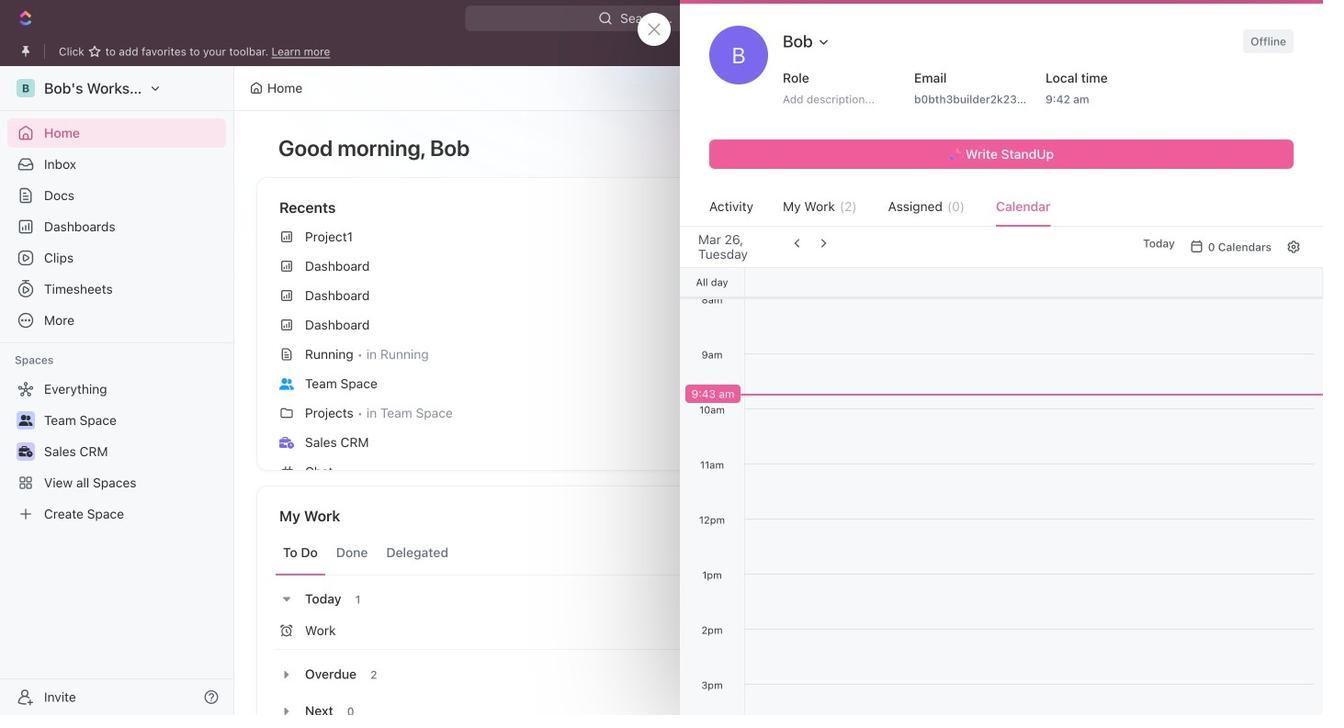 Task type: describe. For each thing, give the bounding box(es) containing it.
user group image
[[19, 415, 33, 426]]

sidebar navigation
[[0, 66, 238, 716]]



Task type: locate. For each thing, give the bounding box(es) containing it.
business time image
[[19, 447, 33, 458]]

bob's workspace, , element
[[17, 79, 35, 97]]

tab list
[[276, 531, 752, 576]]

user group image
[[279, 378, 294, 390]]

tree
[[7, 375, 226, 529]]

business time image
[[279, 437, 294, 449]]

tree inside sidebar navigation
[[7, 375, 226, 529]]



Task type: vqa. For each thing, say whether or not it's contained in the screenshot.
Search...
no



